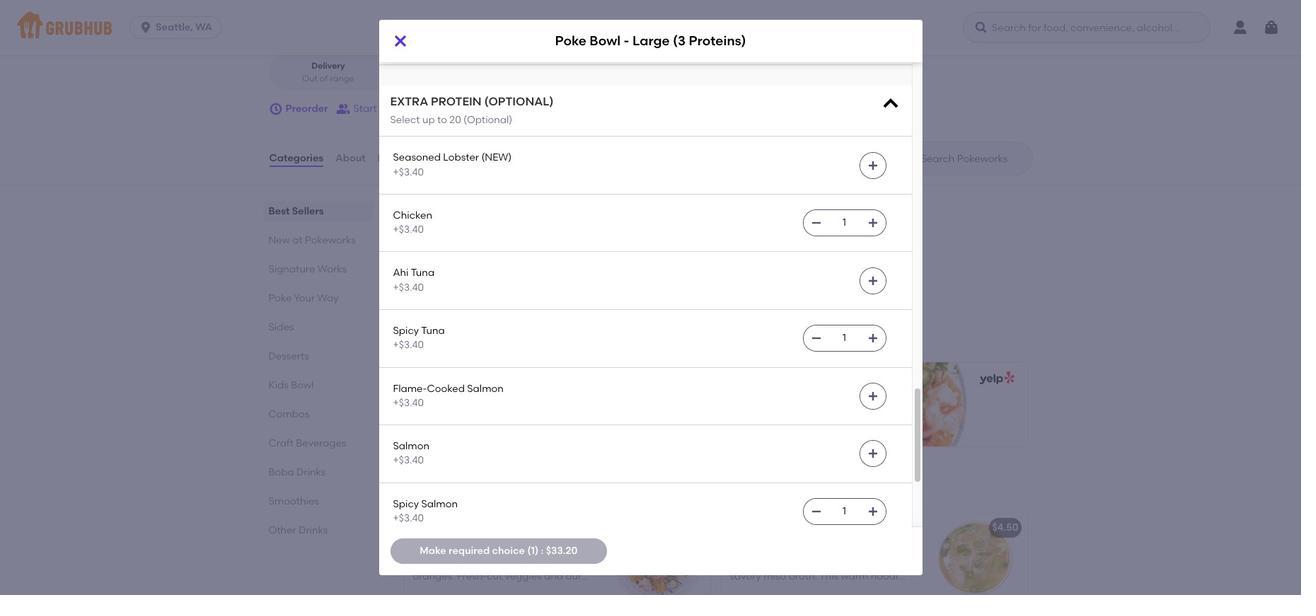 Task type: locate. For each thing, give the bounding box(es) containing it.
bowl inside poke bowl - regular (2 proteins) $15.65
[[441, 400, 465, 413]]

new up spicy salmon +$3.40
[[402, 479, 435, 497]]

choice
[[492, 545, 525, 557]]

+$3.40 up make
[[393, 513, 424, 525]]

way left 'ne'
[[348, 3, 369, 15]]

more.
[[428, 253, 456, 265]]

boba
[[269, 467, 294, 479]]

0 vertical spatial way
[[348, 3, 369, 15]]

sellers down categories button
[[292, 205, 324, 217]]

crisps up "pickup"
[[436, 40, 466, 52]]

bowl inside poke bowl - large (3 proteins) $19.00
[[758, 400, 782, 413]]

+$3.40 left ordered
[[393, 339, 424, 351]]

at up spicy salmon +$3.40
[[439, 479, 455, 497]]

(3 inside poke bowl - large (3 proteins) $19.00
[[822, 400, 831, 413]]

bowl inside button
[[477, 522, 501, 534]]

1 crisps from the left
[[436, 40, 466, 52]]

ramen
[[794, 556, 826, 568]]

lobster inside seasoned lobster (new) +$3.40
[[443, 152, 479, 164]]

3 crisps from the left
[[768, 40, 798, 52]]

people icon image
[[337, 102, 351, 116]]

(new)
[[482, 152, 512, 164]]

0 horizontal spatial sellers
[[292, 205, 324, 217]]

salmon up luxe
[[422, 498, 458, 510]]

poke inside poke bowl - large (3 proteins) $19.00
[[732, 400, 756, 413]]

or
[[416, 253, 426, 265]]

1 vertical spatial salmon
[[393, 440, 430, 452]]

extra protein (optional) select up to 20 (optional)
[[390, 95, 554, 126]]

0 vertical spatial lobster
[[443, 152, 479, 164]]

2 input item quantity number field from the top
[[829, 326, 860, 351]]

about button
[[335, 133, 366, 184]]

1 horizontal spatial way
[[348, 3, 369, 15]]

svg image
[[139, 21, 153, 35], [392, 33, 409, 50], [867, 217, 879, 229], [867, 333, 879, 344], [867, 391, 879, 402], [811, 506, 822, 518]]

bowl right nori
[[590, 33, 621, 49]]

tuna inside spicy tuna +$3.40
[[421, 325, 445, 337]]

preorder
[[286, 103, 328, 115]]

0 vertical spatial new at pokeworks
[[269, 234, 356, 246]]

delivery out of range
[[302, 61, 354, 83]]

0 horizontal spatial at
[[293, 234, 303, 246]]

- inside poke bowl - regular (2 proteins) $15.65
[[467, 400, 471, 413]]

sellers up ordered
[[438, 318, 487, 336]]

1 vertical spatial sellers
[[438, 318, 487, 336]]

bowl
[[590, 33, 621, 49], [291, 379, 314, 391], [441, 400, 465, 413], [758, 400, 782, 413], [477, 522, 501, 534]]

onion crisps
[[629, 40, 690, 52]]

1 horizontal spatial best
[[402, 318, 434, 336]]

other drinks
[[269, 525, 328, 537]]

chicken +$3.40
[[393, 209, 433, 236]]

- inside poke bowl - large (3 proteins) $19.00
[[784, 400, 789, 413]]

salmon up regular
[[467, 383, 504, 395]]

spicy tuna +$3.40
[[393, 325, 445, 351]]

most
[[402, 338, 425, 350]]

1 horizontal spatial crisps
[[660, 40, 690, 52]]

on inside $3 off offer valid on first orders of $15 or more.
[[468, 239, 480, 251]]

sellers inside best sellers most ordered on grubhub
[[438, 318, 487, 336]]

7 +$3.40 from the top
[[393, 513, 424, 525]]

cooked
[[427, 383, 465, 395]]

order left "to"
[[411, 103, 436, 115]]

lobster up the required
[[438, 522, 475, 534]]

make
[[420, 545, 446, 557]]

best inside best sellers most ordered on grubhub
[[402, 318, 434, 336]]

Input item quantity number field
[[829, 210, 860, 236], [829, 326, 860, 351], [829, 499, 860, 525]]

best for best sellers most ordered on grubhub
[[402, 318, 434, 336]]

see details button
[[416, 275, 469, 301]]

spicy for spicy salmon
[[393, 498, 419, 510]]

0 horizontal spatial crisps
[[436, 40, 466, 52]]

0 horizontal spatial -
[[467, 400, 471, 413]]

2 horizontal spatial proteins)
[[834, 400, 877, 413]]

details
[[436, 281, 469, 293]]

spicy
[[393, 325, 419, 337], [393, 498, 419, 510]]

1 horizontal spatial -
[[624, 33, 630, 49]]

+$3.40 inside flame-cooked salmon +$3.40
[[393, 397, 424, 409]]

desserts
[[269, 350, 309, 362]]

new at pokeworks
[[269, 234, 356, 246], [402, 479, 540, 497]]

poke for poke bowl - large (3 proteins)
[[555, 33, 587, 49]]

(425) 214-1182 button
[[395, 3, 459, 17]]

new up 'signature'
[[269, 234, 290, 246]]

pokeworks up works
[[305, 234, 356, 246]]

0 vertical spatial at
[[293, 234, 303, 246]]

$15.65
[[415, 417, 445, 429]]

0 horizontal spatial proteins)
[[526, 400, 569, 413]]

1 horizontal spatial order
[[569, 25, 591, 35]]

bowl right kids
[[291, 379, 314, 391]]

svg image inside preorder button
[[269, 102, 283, 116]]

0 vertical spatial sellers
[[292, 205, 324, 217]]

proteins) inside poke bowl - regular (2 proteins) $15.65
[[526, 400, 569, 413]]

1 vertical spatial chicken
[[730, 522, 770, 534]]

1 horizontal spatial new
[[402, 479, 435, 497]]

1 horizontal spatial proteins)
[[689, 33, 746, 49]]

2 crisps from the left
[[660, 40, 690, 52]]

1 horizontal spatial of
[[536, 239, 545, 251]]

1 vertical spatial tuna
[[421, 325, 445, 337]]

input item quantity number field for spicy tuna
[[829, 326, 860, 351]]

large inside poke bowl - large (3 proteins) $19.00
[[791, 400, 819, 413]]

1 input item quantity number field from the top
[[829, 210, 860, 236]]

on left the first
[[468, 239, 480, 251]]

with down this
[[816, 585, 836, 595]]

proteins) for poke bowl - regular (2 proteins) $15.65
[[526, 400, 569, 413]]

chicken
[[765, 542, 802, 554]]

tuna up ordered
[[421, 325, 445, 337]]

noodle
[[772, 522, 808, 534]]

on right ordered
[[468, 338, 480, 350]]

1 vertical spatial with
[[816, 585, 836, 595]]

kids bowl
[[269, 379, 314, 391]]

+$3.40 down seasoned
[[393, 166, 424, 178]]

6 +$3.40 from the top
[[393, 455, 424, 467]]

start group order button
[[337, 96, 436, 122]]

spicy for spicy tuna
[[393, 325, 419, 337]]

0 horizontal spatial new
[[269, 234, 290, 246]]

onion
[[629, 40, 658, 52]]

lobster inside luxe lobster bowl button
[[438, 522, 475, 534]]

1 vertical spatial input item quantity number field
[[829, 326, 860, 351]]

0 horizontal spatial (3
[[673, 33, 686, 49]]

of down delivery at the left top of the page
[[320, 73, 328, 83]]

0 vertical spatial order
[[569, 25, 591, 35]]

1 vertical spatial way
[[317, 292, 339, 304]]

spicy inside spicy salmon +$3.40
[[393, 498, 419, 510]]

garlic
[[737, 40, 766, 52]]

poke your way
[[269, 292, 339, 304]]

0 vertical spatial drinks
[[297, 467, 326, 479]]

kids
[[269, 379, 289, 391]]

delivery
[[312, 61, 345, 71]]

1 vertical spatial order
[[411, 103, 436, 115]]

5 +$3.40 from the top
[[393, 397, 424, 409]]

tuna down or
[[411, 267, 435, 279]]

poke inside poke bowl - regular (2 proteins) $15.65
[[415, 400, 439, 413]]

1 vertical spatial on
[[468, 338, 480, 350]]

-
[[624, 33, 630, 49], [467, 400, 471, 413], [784, 400, 789, 413]]

salmon
[[467, 383, 504, 395], [393, 440, 430, 452], [422, 498, 458, 510]]

correct order
[[535, 25, 591, 35]]

option group containing delivery out of range
[[269, 55, 511, 91]]

1 vertical spatial of
[[536, 239, 545, 251]]

1 +$3.40 from the top
[[393, 166, 424, 178]]

on for sellers
[[468, 338, 480, 350]]

best up most
[[402, 318, 434, 336]]

luxe lobster bowl
[[413, 522, 501, 534]]

1 spicy from the top
[[393, 325, 419, 337]]

2 vertical spatial salmon
[[422, 498, 458, 510]]

crisps right garlic
[[768, 40, 798, 52]]

option group
[[269, 55, 511, 91]]

chicken for noodle
[[730, 522, 770, 534]]

bowl up make required choice (1) : $33.20
[[477, 522, 501, 534]]

bowl up $19.00
[[758, 400, 782, 413]]

on inside best sellers most ordered on grubhub
[[468, 338, 480, 350]]

chicken up savory
[[730, 522, 770, 534]]

drinks right other
[[299, 525, 328, 537]]

0 horizontal spatial chicken
[[393, 209, 433, 221]]

chicken for +$3.40
[[393, 209, 433, 221]]

at down best sellers
[[293, 234, 303, 246]]

out
[[302, 73, 318, 83]]

best down categories button
[[269, 205, 290, 217]]

0 vertical spatial chicken
[[393, 209, 433, 221]]

0 vertical spatial new
[[269, 234, 290, 246]]

+$3.40 down the 'flame-'
[[393, 397, 424, 409]]

large
[[633, 33, 670, 49], [791, 400, 819, 413]]

luxe lobster bowl image
[[604, 513, 710, 595]]

1 horizontal spatial new at pokeworks
[[402, 479, 540, 497]]

tuna inside ahi tuna +$3.40
[[411, 267, 435, 279]]

1 vertical spatial new
[[402, 479, 435, 497]]

(3
[[673, 33, 686, 49], [822, 400, 831, 413]]

3 input item quantity number field from the top
[[829, 499, 860, 525]]

1 horizontal spatial chicken
[[730, 522, 770, 534]]

proteins) for poke bowl - large (3 proteins)
[[689, 33, 746, 49]]

spicy inside spicy tuna +$3.40
[[393, 325, 419, 337]]

1 vertical spatial at
[[439, 479, 455, 497]]

of left the $15
[[536, 239, 545, 251]]

preorder button
[[269, 96, 328, 122]]

shredded
[[513, 40, 560, 52]]

2 +$3.40 from the top
[[393, 224, 424, 236]]

proteins)
[[689, 33, 746, 49], [526, 400, 569, 413], [834, 400, 877, 413]]

reviews button
[[377, 133, 418, 184]]

chicken noodle soup image
[[921, 513, 1027, 595]]

seasoned lobster (new) +$3.40
[[393, 152, 512, 178]]

with
[[730, 556, 750, 568], [816, 585, 836, 595]]

salmon down the $15.65
[[393, 440, 430, 452]]

1 horizontal spatial sellers
[[438, 318, 487, 336]]

pokeworks up luxe lobster bowl
[[459, 479, 540, 497]]

tuna for ahi tuna +$3.40
[[411, 267, 435, 279]]

4 +$3.40 from the top
[[393, 339, 424, 351]]

large for poke bowl - large (3 proteins) $19.00
[[791, 400, 819, 413]]

drinks
[[297, 467, 326, 479], [299, 525, 328, 537]]

lobster left (new)
[[443, 152, 479, 164]]

input item quantity number field for chicken
[[829, 210, 860, 236]]

2 spicy from the top
[[393, 498, 419, 510]]

1 vertical spatial drinks
[[299, 525, 328, 537]]

drinks down craft beverages
[[297, 467, 326, 479]]

1 horizontal spatial (3
[[822, 400, 831, 413]]

1 horizontal spatial large
[[791, 400, 819, 413]]

poke bowl - large (3 proteins)
[[555, 33, 746, 49]]

1 vertical spatial best
[[402, 318, 434, 336]]

1 horizontal spatial at
[[439, 479, 455, 497]]

way right your
[[317, 292, 339, 304]]

2 horizontal spatial -
[[784, 400, 789, 413]]

smoothies
[[269, 496, 319, 508]]

0 vertical spatial large
[[633, 33, 670, 49]]

0 horizontal spatial best
[[269, 205, 290, 217]]

0 vertical spatial tuna
[[411, 267, 435, 279]]

spicy up most
[[393, 325, 419, 337]]

with up savory
[[730, 556, 750, 568]]

wa
[[196, 21, 212, 33]]

0 horizontal spatial of
[[320, 73, 328, 83]]

best
[[269, 205, 290, 217], [402, 318, 434, 336]]

wonton
[[396, 40, 434, 52]]

0 vertical spatial (3
[[673, 33, 686, 49]]

0 vertical spatial best
[[269, 205, 290, 217]]

2 horizontal spatial crisps
[[768, 40, 798, 52]]

+$3.40 inside spicy salmon +$3.40
[[393, 513, 424, 525]]

new at pokeworks up signature works
[[269, 234, 356, 246]]

1 vertical spatial (3
[[822, 400, 831, 413]]

bowl down cooked
[[441, 400, 465, 413]]

regular
[[474, 400, 512, 413]]

0 horizontal spatial pokeworks
[[305, 234, 356, 246]]

crisps for garlic crisps
[[768, 40, 798, 52]]

0 horizontal spatial large
[[633, 33, 670, 49]]

new
[[269, 234, 290, 246], [402, 479, 435, 497]]

+$3.40 down the $15.65
[[393, 455, 424, 467]]

main navigation navigation
[[0, 0, 1302, 55]]

+$3.40 up the offer
[[393, 224, 424, 236]]

0 vertical spatial of
[[320, 73, 328, 83]]

wonton crisps
[[396, 40, 466, 52]]

spicy up luxe
[[393, 498, 419, 510]]

+$3.40 down ahi on the top
[[393, 282, 424, 294]]

drinks for boba drinks
[[297, 467, 326, 479]]

0 vertical spatial pokeworks
[[305, 234, 356, 246]]

0 horizontal spatial new at pokeworks
[[269, 234, 356, 246]]

noodles
[[828, 556, 866, 568]]

0 horizontal spatial way
[[317, 292, 339, 304]]

1 vertical spatial lobster
[[438, 522, 475, 534]]

lobster
[[443, 152, 479, 164], [438, 522, 475, 534]]

$19.00
[[732, 417, 762, 429]]

1 vertical spatial spicy
[[393, 498, 419, 510]]

3 +$3.40 from the top
[[393, 282, 424, 294]]

poke for poke bowl - regular (2 proteins) $15.65
[[415, 400, 439, 413]]

0 vertical spatial salmon
[[467, 383, 504, 395]]

new at pokeworks up luxe lobster bowl
[[402, 479, 540, 497]]

2 vertical spatial input item quantity number field
[[829, 499, 860, 525]]

chicken up $3
[[393, 209, 433, 221]]

1 vertical spatial large
[[791, 400, 819, 413]]

make required choice (1) : $33.20
[[420, 545, 578, 557]]

savory chicken breast combined with delicate ramen noodles and our savory miso broth. this warm noodle soup is garnished with green onions.
[[730, 542, 906, 595]]

crisps right onion
[[660, 40, 690, 52]]

0 vertical spatial input item quantity number field
[[829, 210, 860, 236]]

of
[[320, 73, 328, 83], [536, 239, 545, 251]]

way
[[348, 3, 369, 15], [317, 292, 339, 304]]

broth.
[[789, 571, 818, 583]]

0 vertical spatial spicy
[[393, 325, 419, 337]]

0 vertical spatial on
[[468, 239, 480, 251]]

+$3.40 inside ahi tuna +$3.40
[[393, 282, 424, 294]]

chicken noodle soup
[[730, 522, 835, 534]]

svg image inside seattle, wa button
[[139, 21, 153, 35]]

0 horizontal spatial order
[[411, 103, 436, 115]]

svg image
[[1264, 19, 1281, 36], [975, 21, 989, 35], [596, 41, 608, 52], [704, 41, 716, 52], [881, 94, 901, 114], [269, 102, 283, 116], [867, 160, 879, 171], [811, 217, 822, 229], [867, 275, 879, 286], [811, 333, 822, 344], [867, 448, 879, 460], [867, 506, 879, 518]]

proteins) inside poke bowl - large (3 proteins) $19.00
[[834, 400, 877, 413]]

1 vertical spatial pokeworks
[[459, 479, 540, 497]]

(3 for poke bowl - large (3 proteins)
[[673, 33, 686, 49]]

ne
[[372, 3, 385, 15]]

order up nori
[[569, 25, 591, 35]]

salmon inside spicy salmon +$3.40
[[422, 498, 458, 510]]

warm
[[841, 571, 869, 583]]

0 horizontal spatial with
[[730, 556, 750, 568]]



Task type: vqa. For each thing, say whether or not it's contained in the screenshot.
shake shack logo
no



Task type: describe. For each thing, give the bounding box(es) containing it.
craft beverages
[[269, 438, 347, 450]]

1 horizontal spatial with
[[816, 585, 836, 595]]

beverages
[[296, 438, 347, 450]]

+$3.40 inside spicy tuna +$3.40
[[393, 339, 424, 351]]

soup
[[810, 522, 835, 534]]

orders
[[503, 239, 533, 251]]

214-
[[422, 3, 440, 15]]

miso
[[764, 571, 787, 583]]

see
[[416, 281, 434, 293]]

best sellers
[[269, 205, 324, 217]]

best for best sellers
[[269, 205, 290, 217]]

promo image
[[586, 233, 638, 285]]

crisps for onion crisps
[[660, 40, 690, 52]]

1 horizontal spatial pokeworks
[[459, 479, 540, 497]]

tuna for spicy tuna +$3.40
[[421, 325, 445, 337]]

0 vertical spatial with
[[730, 556, 750, 568]]

of inside $3 off offer valid on first orders of $15 or more.
[[536, 239, 545, 251]]

savory
[[730, 571, 762, 583]]

good
[[353, 25, 377, 35]]

:
[[541, 545, 544, 557]]

+$3.40 inside seasoned lobster (new) +$3.40
[[393, 166, 424, 178]]

poke for poke your way
[[269, 292, 292, 304]]

bowl for poke bowl - large (3 proteins)
[[590, 33, 621, 49]]

ordered
[[427, 338, 465, 350]]

1182
[[440, 3, 459, 15]]

(optional)
[[464, 114, 513, 126]]

combined
[[838, 542, 887, 554]]

works
[[318, 263, 347, 275]]

+$3.40 inside chicken +$3.40
[[393, 224, 424, 236]]

first
[[483, 239, 500, 251]]

nori
[[562, 40, 582, 52]]

seasoned
[[393, 152, 441, 164]]

correct
[[535, 25, 567, 35]]

to
[[437, 114, 447, 126]]

is
[[756, 585, 763, 595]]

(3 for poke bowl - large (3 proteins) $19.00
[[822, 400, 831, 413]]

start group order
[[354, 103, 436, 115]]

poke bowl - large (3 proteins) $19.00
[[732, 400, 877, 429]]

yelp image
[[977, 372, 1015, 385]]

sides
[[269, 321, 294, 333]]

poke for poke bowl - large (3 proteins) $19.00
[[732, 400, 756, 413]]

order inside button
[[411, 103, 436, 115]]

- for poke bowl - large (3 proteins)
[[624, 33, 630, 49]]

garlic crisps
[[737, 40, 798, 52]]

required
[[449, 545, 490, 557]]

combos
[[269, 408, 310, 421]]

onions.
[[869, 585, 903, 595]]

drinks for other drinks
[[299, 525, 328, 537]]

lobster for seasoned
[[443, 152, 479, 164]]

222 bellevue way ne button
[[286, 2, 386, 18]]

•
[[389, 3, 392, 15]]

signature
[[269, 263, 315, 275]]

start
[[354, 103, 377, 115]]

flame-cooked salmon +$3.40
[[393, 383, 504, 409]]

way for bellevue
[[348, 3, 369, 15]]

salmon +$3.40
[[393, 440, 430, 467]]

offer
[[416, 239, 440, 251]]

(2
[[514, 400, 524, 413]]

sellers for best sellers most ordered on grubhub
[[438, 318, 487, 336]]

other
[[269, 525, 296, 537]]

ahi
[[393, 267, 409, 279]]

categories
[[269, 152, 324, 164]]

$3 off offer valid on first orders of $15 or more.
[[416, 222, 562, 265]]

Search Pokeworks search field
[[920, 152, 1028, 166]]

input item quantity number field for spicy salmon
[[829, 499, 860, 525]]

large for poke bowl - large (3 proteins)
[[633, 33, 670, 49]]

of inside 'delivery out of range'
[[320, 73, 328, 83]]

- for poke bowl - large (3 proteins) $19.00
[[784, 400, 789, 413]]

$3
[[416, 222, 427, 234]]

1 vertical spatial new at pokeworks
[[402, 479, 540, 497]]

breast
[[805, 542, 836, 554]]

off
[[429, 222, 443, 234]]

salmon inside flame-cooked salmon +$3.40
[[467, 383, 504, 395]]

green
[[839, 585, 867, 595]]

luxe
[[413, 522, 436, 534]]

garnished
[[765, 585, 814, 595]]

lobster for luxe
[[438, 522, 475, 534]]

shredded nori
[[513, 40, 582, 52]]

and
[[869, 556, 888, 568]]

bowl for kids bowl
[[291, 379, 314, 391]]

crisps for wonton crisps
[[436, 40, 466, 52]]

range
[[330, 73, 354, 83]]

select
[[390, 114, 420, 126]]

sellers for best sellers
[[292, 205, 324, 217]]

- for poke bowl - regular (2 proteins) $15.65
[[467, 400, 471, 413]]

good food
[[353, 25, 397, 35]]

reviews
[[378, 152, 417, 164]]

search icon image
[[899, 150, 916, 167]]

boba drinks
[[269, 467, 326, 479]]

food
[[379, 25, 397, 35]]

valid
[[443, 239, 466, 251]]

categories button
[[269, 133, 324, 184]]

20
[[450, 114, 461, 126]]

savory
[[730, 542, 763, 554]]

poke bowl - regular (2 proteins) $15.65
[[415, 400, 569, 429]]

this
[[820, 571, 839, 583]]

ahi tuna +$3.40
[[393, 267, 435, 294]]

(425)
[[395, 3, 419, 15]]

group
[[379, 103, 408, 115]]

+$3.40 inside salmon +$3.40
[[393, 455, 424, 467]]

flame-
[[393, 383, 427, 395]]

your
[[294, 292, 315, 304]]

way for your
[[317, 292, 339, 304]]

$33.20
[[546, 545, 578, 557]]

(1)
[[528, 545, 539, 557]]

on for off
[[468, 239, 480, 251]]

seattle, wa button
[[130, 16, 227, 39]]

bowl for poke bowl - regular (2 proteins) $15.65
[[441, 400, 465, 413]]

(optional)
[[485, 95, 554, 109]]

spicy salmon +$3.40
[[393, 498, 458, 525]]

pickup
[[437, 61, 466, 71]]

extra
[[390, 95, 428, 109]]

seattle, wa
[[156, 21, 212, 33]]

$4.50
[[993, 522, 1019, 534]]

bowl for poke bowl - large (3 proteins) $19.00
[[758, 400, 782, 413]]

about
[[336, 152, 366, 164]]

$15
[[547, 239, 562, 251]]

proteins) for poke bowl - large (3 proteins) $19.00
[[834, 400, 877, 413]]



